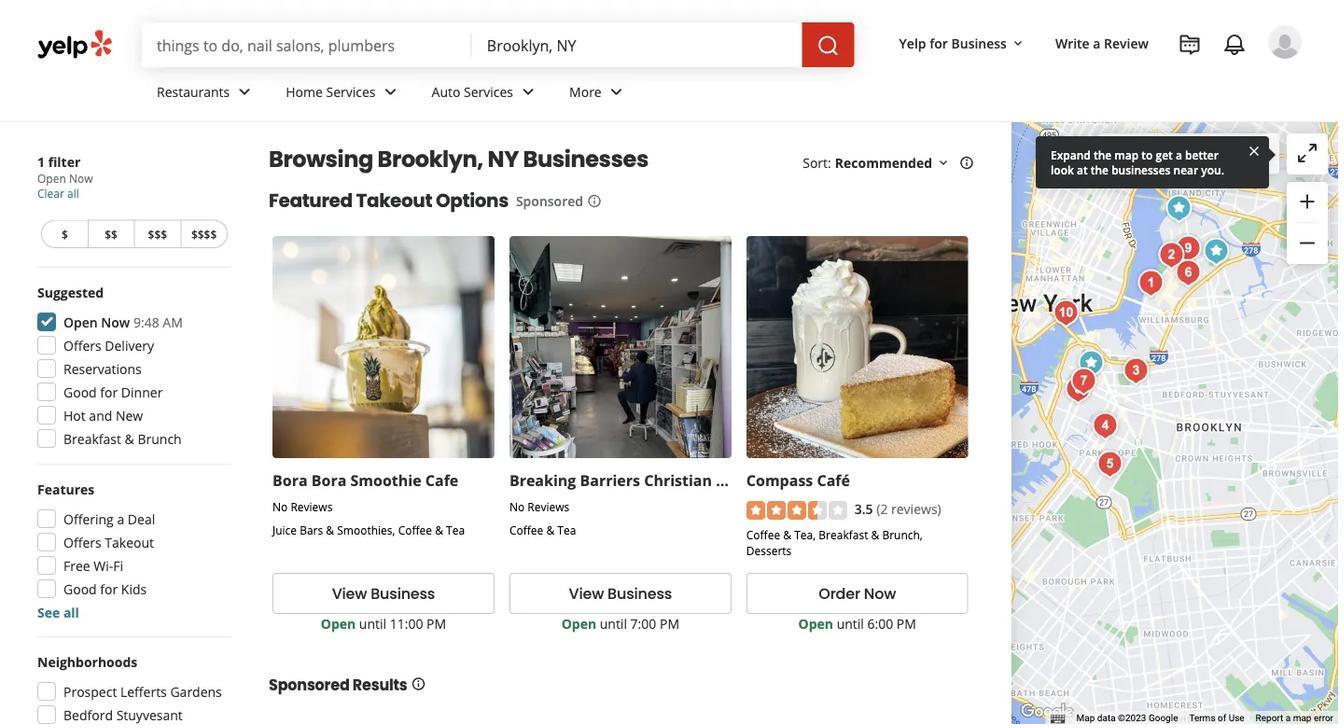 Task type: locate. For each thing, give the bounding box(es) containing it.
$ button
[[41, 220, 87, 248]]

data
[[1097, 713, 1116, 724]]

1 horizontal spatial view business link
[[509, 573, 731, 614]]

1 reviews from the left
[[291, 499, 333, 515]]

recommended
[[835, 153, 932, 171]]

open until 6:00 pm
[[798, 614, 916, 632]]

coffee down 3.5 star rating image
[[746, 527, 780, 542]]

until down 'view business'
[[359, 614, 386, 632]]

good
[[63, 383, 97, 401], [63, 580, 97, 598]]

1 horizontal spatial services
[[464, 83, 513, 100]]

coffee down breaking
[[509, 522, 543, 537]]

1 pm from the left
[[427, 614, 446, 632]]

1 horizontal spatial map
[[1197, 145, 1225, 163]]

0 vertical spatial 16 info v2 image
[[959, 155, 974, 170]]

now
[[69, 171, 93, 186], [101, 313, 130, 331], [864, 583, 896, 604]]

home services link
[[271, 67, 417, 121]]

3.5 (2 reviews)
[[855, 500, 941, 517]]

1 tea from the left
[[446, 522, 465, 537]]

am
[[163, 313, 183, 331]]

open left 7:00
[[561, 614, 596, 632]]

new
[[116, 406, 143, 424]]

none field up home
[[157, 35, 457, 55]]

the
[[1094, 147, 1112, 162], [1091, 162, 1109, 177]]

good up hot
[[63, 383, 97, 401]]

free wi-fi
[[63, 557, 123, 574]]

1 horizontal spatial now
[[101, 313, 130, 331]]

for up hot and new at the bottom left of page
[[100, 383, 118, 401]]

close image
[[1247, 142, 1262, 159]]

a right report
[[1286, 713, 1291, 724]]

sponsored down businesses
[[516, 192, 583, 209]]

0 horizontal spatial takeout
[[105, 533, 154, 551]]

a right get at the top right
[[1176, 147, 1182, 162]]

view inside the view business link
[[332, 583, 367, 604]]

0 horizontal spatial tea
[[446, 522, 465, 537]]

open down 'view business'
[[321, 614, 356, 632]]

expand map image
[[1296, 142, 1319, 164]]

1 vertical spatial breakfast
[[819, 527, 868, 542]]

1 filter open now clear all
[[37, 153, 93, 201]]

1 horizontal spatial breakfast
[[819, 527, 868, 542]]

2 view business link from the left
[[509, 573, 731, 614]]

pm right 11:00
[[427, 614, 446, 632]]

1 vertical spatial sponsored
[[269, 674, 350, 695]]

a for offering a deal
[[117, 510, 124, 528]]

24 chevron down v2 image for home services
[[379, 81, 402, 103]]

1 services from the left
[[326, 83, 376, 100]]

24 chevron down v2 image inside home services link
[[379, 81, 402, 103]]

breakfast down and
[[63, 430, 121, 447]]

1 horizontal spatial bora
[[311, 470, 346, 490]]

order now link
[[746, 573, 968, 614]]

24 chevron down v2 image for auto services
[[517, 81, 539, 103]]

4 24 chevron down v2 image from the left
[[605, 81, 628, 103]]

business up 11:00
[[371, 583, 435, 604]]

24 chevron down v2 image right 'restaurants'
[[233, 81, 256, 103]]

reviews up the 'bars'
[[291, 499, 333, 515]]

reviews)
[[891, 500, 941, 517]]

2 horizontal spatial map
[[1293, 713, 1311, 724]]

2 no from the left
[[509, 499, 525, 515]]

services right home
[[326, 83, 376, 100]]

0 horizontal spatial bora
[[272, 470, 308, 490]]

2 until from the left
[[600, 614, 627, 632]]

0 horizontal spatial map
[[1114, 147, 1139, 162]]

0 horizontal spatial sponsored
[[269, 674, 350, 695]]

offering a deal
[[63, 510, 155, 528]]

1 vertical spatial good
[[63, 580, 97, 598]]

zoom out image
[[1296, 232, 1319, 254]]

restaurants link
[[142, 67, 271, 121]]

keyboard shortcuts image
[[1050, 714, 1065, 724]]

tea down cafe
[[446, 522, 465, 537]]

breakfast
[[63, 430, 121, 447], [819, 527, 868, 542]]

open down the order
[[798, 614, 833, 632]]

2 view from the left
[[569, 583, 604, 604]]

expand the map to get a better look at the businesses near you. tooltip
[[1036, 136, 1269, 188]]

map left error
[[1293, 713, 1311, 724]]

juice
[[272, 522, 297, 537]]

now inside 1 filter open now clear all
[[69, 171, 93, 186]]

auto
[[432, 83, 460, 100]]

0 vertical spatial breakfast
[[63, 430, 121, 447]]

for for kids
[[100, 580, 118, 598]]

open until 7:00 pm
[[561, 614, 679, 632]]

pm right 7:00
[[660, 614, 679, 632]]

24 chevron down v2 image left auto
[[379, 81, 402, 103]]

1 vertical spatial offers
[[63, 533, 101, 551]]

0 horizontal spatial no
[[272, 499, 288, 515]]

24 chevron down v2 image for more
[[605, 81, 628, 103]]

3 24 chevron down v2 image from the left
[[517, 81, 539, 103]]

1 none field from the left
[[157, 35, 457, 55]]

reviews down breaking
[[527, 499, 569, 515]]

no inside the breaking barriers christian book store and coffee shop no reviews coffee & tea view business
[[509, 499, 525, 515]]

0 vertical spatial now
[[69, 171, 93, 186]]

& inside "group"
[[125, 430, 134, 447]]

2 tea from the left
[[557, 522, 576, 537]]

1 vertical spatial now
[[101, 313, 130, 331]]

map
[[1076, 713, 1095, 724]]

2 horizontal spatial business
[[951, 34, 1007, 52]]

wi-
[[94, 557, 113, 574]]

0 horizontal spatial none field
[[157, 35, 457, 55]]

16 chevron down v2 image
[[1011, 36, 1025, 51]]

& left tea,
[[783, 527, 791, 542]]

1 horizontal spatial view
[[569, 583, 604, 604]]

None search field
[[142, 22, 858, 67]]

report a map error link
[[1256, 713, 1333, 724]]

now down filter
[[69, 171, 93, 186]]

open now 9:48 am
[[63, 313, 183, 331]]

breakfast inside coffee & tea, breakfast & brunch, desserts
[[819, 527, 868, 542]]

good down free
[[63, 580, 97, 598]]

0 horizontal spatial now
[[69, 171, 93, 186]]

2 24 chevron down v2 image from the left
[[379, 81, 402, 103]]

home
[[286, 83, 323, 100]]

see
[[37, 603, 60, 621]]

bora up the 'bars'
[[311, 470, 346, 490]]

1 until from the left
[[359, 614, 386, 632]]

1 view from the left
[[332, 583, 367, 604]]

1 horizontal spatial tea
[[557, 522, 576, 537]]

all inside 1 filter open now clear all
[[67, 186, 79, 201]]

sponsored left results
[[269, 674, 350, 695]]

24 chevron down v2 image inside more 'link'
[[605, 81, 628, 103]]

1 bora from the left
[[272, 470, 308, 490]]

1 vertical spatial for
[[100, 383, 118, 401]]

map left "to"
[[1114, 147, 1139, 162]]

a for report a map error
[[1286, 713, 1291, 724]]

google image
[[1016, 700, 1078, 724]]

tea inside bora bora smoothie cafe no reviews juice bars & smoothies, coffee & tea
[[446, 522, 465, 537]]

1 24 chevron down v2 image from the left
[[233, 81, 256, 103]]

group containing neighborhoods
[[32, 652, 231, 724]]

map inside expand the map to get a better look at the businesses near you.
[[1114, 147, 1139, 162]]

five leaves image
[[1170, 230, 1207, 267]]

all right see
[[63, 603, 79, 621]]

24 chevron down v2 image
[[233, 81, 256, 103], [379, 81, 402, 103], [517, 81, 539, 103], [605, 81, 628, 103]]

no up the juice
[[272, 499, 288, 515]]

2 none field from the left
[[487, 35, 787, 55]]

auto services link
[[417, 67, 554, 121]]

2 services from the left
[[464, 83, 513, 100]]

for down wi-
[[100, 580, 118, 598]]

$$$$
[[191, 226, 217, 242]]

& right the 'bars'
[[326, 522, 334, 537]]

3.5 star rating image
[[746, 501, 847, 520]]

& down breaking
[[546, 522, 554, 537]]

until for view
[[359, 614, 386, 632]]

0 horizontal spatial view
[[332, 583, 367, 604]]

offering
[[63, 510, 114, 528]]

2 vertical spatial for
[[100, 580, 118, 598]]

view business link for smoothie
[[272, 573, 494, 614]]

report
[[1256, 713, 1283, 724]]

takeout up fi
[[105, 533, 154, 551]]

for inside yelp for business button
[[930, 34, 948, 52]]

services right auto
[[464, 83, 513, 100]]

compass
[[746, 470, 813, 490]]

1 horizontal spatial takeout
[[356, 188, 432, 214]]

until left 7:00
[[600, 614, 627, 632]]

offers for offers takeout
[[63, 533, 101, 551]]

0 vertical spatial takeout
[[356, 188, 432, 214]]

16 info v2 image right 16 chevron down v2 icon
[[959, 155, 974, 170]]

search image
[[817, 35, 839, 57]]

open down suggested
[[63, 313, 98, 331]]

bedford
[[63, 706, 113, 724]]

featured
[[269, 188, 352, 214]]

café luluc image
[[1060, 371, 1097, 408]]

no inside bora bora smoothie cafe no reviews juice bars & smoothies, coffee & tea
[[272, 499, 288, 515]]

mia's bakery image
[[1065, 363, 1103, 400]]

None field
[[157, 35, 457, 55], [487, 35, 787, 55]]

none field the near
[[487, 35, 787, 55]]

view
[[332, 583, 367, 604], [569, 583, 604, 604]]

0 horizontal spatial 16 info v2 image
[[411, 677, 426, 692]]

no down breaking
[[509, 499, 525, 515]]

view business link up open until 11:00 pm
[[272, 573, 494, 614]]

11:00
[[390, 614, 423, 632]]

0 vertical spatial for
[[930, 34, 948, 52]]

1 vertical spatial takeout
[[105, 533, 154, 551]]

reviews inside bora bora smoothie cafe no reviews juice bars & smoothies, coffee & tea
[[291, 499, 333, 515]]

google
[[1149, 713, 1178, 724]]

0 vertical spatial good
[[63, 383, 97, 401]]

map right as
[[1197, 145, 1225, 163]]

reservations
[[63, 360, 142, 377]]

takeout inside "group"
[[105, 533, 154, 551]]

restaurants
[[157, 83, 230, 100]]

good for good for kids
[[63, 580, 97, 598]]

evelina image
[[1117, 352, 1155, 390]]

now up offers delivery
[[101, 313, 130, 331]]

2 offers from the top
[[63, 533, 101, 551]]

open down 1 at the left top
[[37, 171, 66, 186]]

0 horizontal spatial breakfast
[[63, 430, 121, 447]]

for right yelp
[[930, 34, 948, 52]]

breakfast inside "group"
[[63, 430, 121, 447]]

2 horizontal spatial until
[[837, 614, 864, 632]]

offers for offers delivery
[[63, 336, 101, 354]]

write a review link
[[1048, 26, 1156, 60]]

offers up reservations
[[63, 336, 101, 354]]

offers up free
[[63, 533, 101, 551]]

terms of use
[[1189, 713, 1244, 724]]

24 chevron down v2 image right the auto services
[[517, 81, 539, 103]]

group
[[1287, 182, 1328, 264], [32, 283, 231, 453], [32, 480, 231, 621], [32, 652, 231, 724]]

now for open
[[101, 313, 130, 331]]

24 chevron down v2 image right more
[[605, 81, 628, 103]]

view up open until 11:00 pm
[[332, 583, 367, 604]]

suggested
[[37, 283, 104, 301]]

dinner
[[121, 383, 163, 401]]

coffee inside coffee & tea, breakfast & brunch, desserts
[[746, 527, 780, 542]]

0 vertical spatial all
[[67, 186, 79, 201]]

16 info v2 image down businesses
[[587, 193, 602, 208]]

deal
[[128, 510, 155, 528]]

2 reviews from the left
[[527, 499, 569, 515]]

breaking
[[509, 470, 576, 490]]

1 horizontal spatial until
[[600, 614, 627, 632]]

stnd coffee image
[[1160, 190, 1198, 227]]

1 horizontal spatial pm
[[660, 614, 679, 632]]

tea inside the breaking barriers christian book store and coffee shop no reviews coffee & tea view business
[[557, 522, 576, 537]]

$$ button
[[87, 220, 134, 248]]

$$$$ button
[[180, 220, 228, 248]]

16 info v2 image
[[959, 155, 974, 170], [587, 193, 602, 208], [411, 677, 426, 692]]

reviews inside the breaking barriers christian book store and coffee shop no reviews coffee & tea view business
[[527, 499, 569, 515]]

pm for order now
[[897, 614, 916, 632]]

bedford stuyvesant
[[63, 706, 183, 724]]

sponsored
[[516, 192, 583, 209], [269, 674, 350, 695]]

0 vertical spatial sponsored
[[516, 192, 583, 209]]

0 horizontal spatial until
[[359, 614, 386, 632]]

24 chevron down v2 image inside restaurants link
[[233, 81, 256, 103]]

more
[[569, 83, 602, 100]]

until for order
[[837, 614, 864, 632]]

takeout for featured
[[356, 188, 432, 214]]

breakfast down 3.5
[[819, 527, 868, 542]]

16 chevron down v2 image
[[936, 155, 951, 170]]

2 bora from the left
[[311, 470, 346, 490]]

offers
[[63, 336, 101, 354], [63, 533, 101, 551]]

2 good from the top
[[63, 580, 97, 598]]

2 pm from the left
[[660, 614, 679, 632]]

report a map error
[[1256, 713, 1333, 724]]

see all
[[37, 603, 79, 621]]

0 vertical spatial offers
[[63, 336, 101, 354]]

24 chevron down v2 image inside auto services link
[[517, 81, 539, 103]]

1 no from the left
[[272, 499, 288, 515]]

no
[[272, 499, 288, 515], [509, 499, 525, 515]]

kids
[[121, 580, 147, 598]]

3 pm from the left
[[897, 614, 916, 632]]

more link
[[554, 67, 643, 121]]

desserts
[[746, 542, 792, 558]]

reunion image
[[1170, 254, 1207, 292]]

business left 16 chevron down v2 image
[[951, 34, 1007, 52]]

write a review
[[1055, 34, 1149, 52]]

near
[[1173, 162, 1198, 177]]

3 until from the left
[[837, 614, 864, 632]]

1 vertical spatial all
[[63, 603, 79, 621]]

map for moves
[[1197, 145, 1225, 163]]

a right "write"
[[1093, 34, 1101, 52]]

2 horizontal spatial now
[[864, 583, 896, 604]]

view business link up open until 7:00 pm
[[509, 573, 731, 614]]

a left deal on the left bottom of the page
[[117, 510, 124, 528]]

& down new
[[125, 430, 134, 447]]

takeout down brooklyn,
[[356, 188, 432, 214]]

pm right 6:00
[[897, 614, 916, 632]]

until left 6:00
[[837, 614, 864, 632]]

1 horizontal spatial 16 info v2 image
[[587, 193, 602, 208]]

a inside expand the map to get a better look at the businesses near you.
[[1176, 147, 1182, 162]]

filter
[[48, 153, 81, 170]]

2 horizontal spatial pm
[[897, 614, 916, 632]]

none field up more 'link'
[[487, 35, 787, 55]]

1 good from the top
[[63, 383, 97, 401]]

©2023
[[1118, 713, 1146, 724]]

open inside 1 filter open now clear all
[[37, 171, 66, 186]]

until
[[359, 614, 386, 632], [600, 614, 627, 632], [837, 614, 864, 632]]

for for dinner
[[100, 383, 118, 401]]

group containing suggested
[[32, 283, 231, 453]]

tea
[[446, 522, 465, 537], [557, 522, 576, 537]]

2 horizontal spatial 16 info v2 image
[[959, 155, 974, 170]]

business up 7:00
[[608, 583, 672, 604]]

16 info v2 image right results
[[411, 677, 426, 692]]

now up 6:00
[[864, 583, 896, 604]]

neighborhoods
[[37, 653, 137, 670]]

0 horizontal spatial pm
[[427, 614, 446, 632]]

view up open until 7:00 pm
[[569, 583, 604, 604]]

all
[[67, 186, 79, 201], [63, 603, 79, 621]]

and
[[89, 406, 112, 424]]

open inside "group"
[[63, 313, 98, 331]]

$$$
[[148, 226, 167, 242]]

0 horizontal spatial reviews
[[291, 499, 333, 515]]

get
[[1156, 147, 1173, 162]]

0 horizontal spatial view business link
[[272, 573, 494, 614]]

1 horizontal spatial no
[[509, 499, 525, 515]]

1 offers from the top
[[63, 336, 101, 354]]

2 vertical spatial now
[[864, 583, 896, 604]]

1 horizontal spatial business
[[608, 583, 672, 604]]

bora up the juice
[[272, 470, 308, 490]]

1 horizontal spatial none field
[[487, 35, 787, 55]]

1 vertical spatial 16 info v2 image
[[587, 193, 602, 208]]

1 horizontal spatial reviews
[[527, 499, 569, 515]]

projects image
[[1179, 34, 1201, 56]]

1 horizontal spatial sponsored
[[516, 192, 583, 209]]

1 view business link from the left
[[272, 573, 494, 614]]

compass café
[[746, 470, 850, 490]]

open
[[37, 171, 66, 186], [63, 313, 98, 331], [321, 614, 356, 632], [561, 614, 596, 632], [798, 614, 833, 632]]

coffee right smoothies,
[[398, 522, 432, 537]]

now inside "group"
[[101, 313, 130, 331]]

0 horizontal spatial services
[[326, 83, 376, 100]]

services for home services
[[326, 83, 376, 100]]

to
[[1142, 147, 1153, 162]]

all right clear
[[67, 186, 79, 201]]

zoom in image
[[1296, 190, 1319, 213]]

tea down breaking
[[557, 522, 576, 537]]



Task type: describe. For each thing, give the bounding box(es) containing it.
brooklyn,
[[378, 144, 483, 175]]

good for kids
[[63, 580, 147, 598]]

16 info v2 image for browsing brooklyn, ny businesses
[[959, 155, 974, 170]]

expand the map to get a better look at the businesses near you.
[[1051, 147, 1224, 177]]

view business
[[332, 583, 435, 604]]

sponsored for sponsored
[[516, 192, 583, 209]]

takeout for offers
[[105, 533, 154, 551]]

(2
[[876, 500, 888, 517]]

pm for view business
[[427, 614, 446, 632]]

terms of use link
[[1189, 713, 1244, 724]]

businesses
[[523, 144, 648, 175]]

yelp
[[899, 34, 926, 52]]

better
[[1185, 147, 1219, 162]]

shop
[[886, 470, 923, 490]]

Find text field
[[157, 35, 457, 55]]

barriers
[[580, 470, 640, 490]]

recommended button
[[835, 153, 951, 171]]

terms
[[1189, 713, 1215, 724]]

review
[[1104, 34, 1149, 52]]

book
[[716, 470, 754, 490]]

tea for breaking barriers christian book store and coffee shop
[[557, 522, 576, 537]]

brooklyn bridge image
[[1047, 294, 1085, 332]]

16 info v2 image for featured takeout options
[[587, 193, 602, 208]]

you.
[[1201, 162, 1224, 177]]

& down cafe
[[435, 522, 443, 537]]

zatar cafe & bistro image
[[1091, 446, 1129, 483]]

hot and new
[[63, 406, 143, 424]]

group containing features
[[32, 480, 231, 621]]

order now
[[819, 583, 896, 604]]

coffee up 3.5
[[834, 470, 882, 490]]

Near text field
[[487, 35, 787, 55]]

fi
[[113, 557, 123, 574]]

bora bora smoothie cafe image
[[1073, 345, 1110, 382]]

0 horizontal spatial business
[[371, 583, 435, 604]]

free
[[63, 557, 90, 574]]

smoothie
[[350, 470, 421, 490]]

1
[[37, 153, 45, 170]]

notifications image
[[1223, 34, 1246, 56]]

sort:
[[803, 153, 831, 171]]

business inside the breaking barriers christian book store and coffee shop no reviews coffee & tea view business
[[608, 583, 672, 604]]

gardens
[[170, 683, 222, 700]]

$$
[[105, 226, 118, 242]]

$$$ button
[[134, 220, 180, 248]]

$
[[62, 226, 68, 242]]

breaking barriers christian book store and coffee shop no reviews coffee & tea view business
[[509, 470, 923, 604]]

map for error
[[1293, 713, 1311, 724]]

clear
[[37, 186, 64, 201]]

view business link for christian
[[509, 573, 731, 614]]

home services
[[286, 83, 376, 100]]

as
[[1180, 145, 1194, 163]]

sunday in brooklyn image
[[1132, 265, 1170, 302]]

café
[[817, 470, 850, 490]]

featured takeout options
[[269, 188, 508, 214]]

compass café image
[[1198, 233, 1235, 270]]

mateo r. image
[[1268, 25, 1302, 59]]

coffee & tea, breakfast & brunch, desserts
[[746, 527, 923, 558]]

yelp for business
[[899, 34, 1007, 52]]

view inside the breaking barriers christian book store and coffee shop no reviews coffee & tea view business
[[569, 583, 604, 604]]

for for business
[[930, 34, 948, 52]]

now for order
[[864, 583, 896, 604]]

store
[[758, 470, 797, 490]]

look
[[1051, 162, 1074, 177]]

terrace restaurant and bakery image
[[1087, 407, 1124, 445]]

use
[[1229, 713, 1244, 724]]

open until 11:00 pm
[[321, 614, 446, 632]]

le crocodile image
[[1153, 237, 1190, 274]]

prospect
[[63, 683, 117, 700]]

compass café link
[[746, 470, 850, 490]]

error
[[1314, 713, 1333, 724]]

at
[[1077, 162, 1088, 177]]

9:48
[[133, 313, 159, 331]]

brunch,
[[882, 527, 923, 542]]

all inside "group"
[[63, 603, 79, 621]]

see all button
[[37, 603, 79, 621]]

tea for bora bora smoothie cafe
[[446, 522, 465, 537]]

business categories element
[[142, 67, 1302, 121]]

& down (2
[[871, 527, 879, 542]]

sponsored for sponsored results
[[269, 674, 350, 695]]

2 vertical spatial 16 info v2 image
[[411, 677, 426, 692]]

lefferts
[[120, 683, 167, 700]]

breakfast & brunch
[[63, 430, 182, 447]]

map for to
[[1114, 147, 1139, 162]]

a for write a review
[[1093, 34, 1101, 52]]

none field find
[[157, 35, 457, 55]]

smoothies,
[[337, 522, 395, 537]]

services for auto services
[[464, 83, 513, 100]]

coffee inside bora bora smoothie cafe no reviews juice bars & smoothies, coffee & tea
[[398, 522, 432, 537]]

delivery
[[105, 336, 154, 354]]

open for compass café
[[798, 614, 833, 632]]

24 chevron down v2 image for restaurants
[[233, 81, 256, 103]]

open for bora bora smoothie cafe
[[321, 614, 356, 632]]

moves
[[1228, 145, 1268, 163]]

tea,
[[794, 527, 816, 542]]

stuyvesant
[[116, 706, 183, 724]]

good for good for dinner
[[63, 383, 97, 401]]

results
[[352, 674, 407, 695]]

6:00
[[867, 614, 893, 632]]

bars
[[300, 522, 323, 537]]

sponsored results
[[269, 674, 407, 695]]

offers takeout
[[63, 533, 154, 551]]

prospect lefferts gardens
[[63, 683, 222, 700]]

3.5
[[855, 500, 873, 517]]

and
[[801, 470, 831, 490]]

search
[[1136, 145, 1177, 163]]

user actions element
[[884, 23, 1328, 138]]

& inside the breaking barriers christian book store and coffee shop no reviews coffee & tea view business
[[546, 522, 554, 537]]

browsing brooklyn, ny businesses
[[269, 144, 648, 175]]

open for breaking barriers christian book store and coffee shop
[[561, 614, 596, 632]]

business inside button
[[951, 34, 1007, 52]]

map region
[[808, 60, 1339, 724]]

7:00
[[630, 614, 656, 632]]

hot
[[63, 406, 86, 424]]



Task type: vqa. For each thing, say whether or not it's contained in the screenshot.
Investor Relations LINK
no



